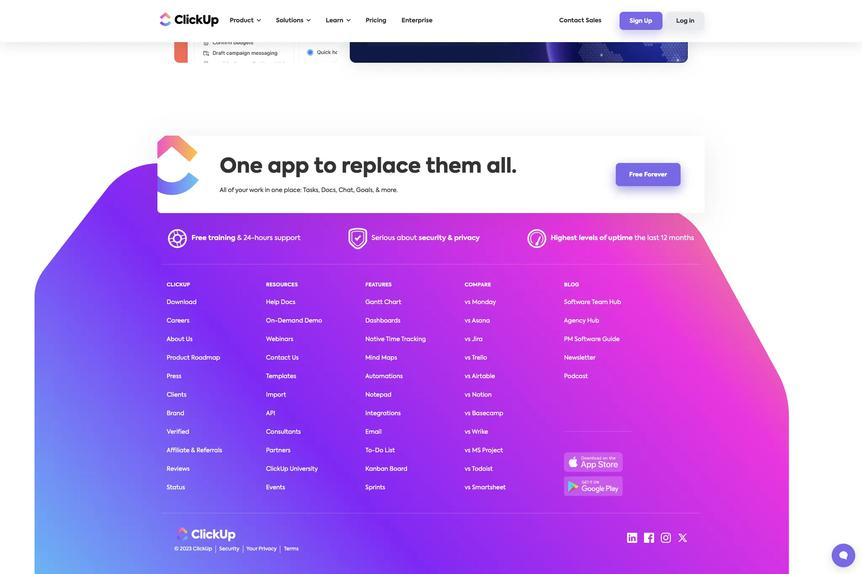 Task type: locate. For each thing, give the bounding box(es) containing it.
us
[[186, 337, 193, 342], [292, 355, 299, 361]]

vs left ms
[[465, 448, 471, 454]]

software right pm
[[575, 337, 601, 342]]

vs for vs basecamp
[[465, 411, 471, 417]]

0 horizontal spatial product
[[167, 355, 190, 361]]

contact for contact us
[[266, 355, 291, 361]]

solutions
[[276, 18, 304, 24]]

careers link
[[167, 318, 190, 324]]

24-hours support link
[[244, 235, 301, 242]]

months
[[670, 235, 695, 242]]

vs left smartsheet
[[465, 485, 471, 491]]

vs left trello
[[465, 355, 471, 361]]

free right icon of life preserver ring
[[192, 235, 207, 242]]

0 horizontal spatial in
[[265, 187, 270, 193]]

product
[[230, 18, 254, 24], [167, 355, 190, 361]]

0 vertical spatial clickup
[[167, 283, 190, 288]]

5 vs from the top
[[465, 374, 471, 379]]

0 horizontal spatial free
[[192, 235, 207, 242]]

hub right team on the bottom of page
[[610, 299, 622, 305]]

3 vs from the top
[[465, 337, 471, 342]]

product inside dropdown button
[[230, 18, 254, 24]]

clickup image
[[158, 11, 219, 27]]

hub
[[610, 299, 622, 305], [588, 318, 600, 324]]

in inside log in link
[[690, 18, 695, 24]]

vs for vs jira
[[465, 337, 471, 342]]

of right levels
[[600, 235, 607, 242]]

contact down webinars link
[[266, 355, 291, 361]]

1 vertical spatial product
[[167, 355, 190, 361]]

vs left monday
[[465, 299, 471, 305]]

0 vertical spatial contact
[[560, 18, 585, 24]]

dashboards link
[[366, 318, 401, 324]]

1 horizontal spatial of
[[600, 235, 607, 242]]

vs trello
[[465, 355, 488, 361]]

contact left the sales
[[560, 18, 585, 24]]

tasks,
[[303, 187, 320, 193]]

1 vertical spatial clickup
[[266, 466, 289, 472]]

work
[[250, 187, 264, 193]]

7 vs from the top
[[465, 411, 471, 417]]

0 vertical spatial free
[[630, 172, 643, 178]]

4 vs from the top
[[465, 355, 471, 361]]

app
[[268, 157, 309, 177]]

0 vertical spatial us
[[186, 337, 193, 342]]

0 vertical spatial product
[[230, 18, 254, 24]]

8 vs from the top
[[465, 429, 471, 435]]

follow clickup on linkedin image
[[628, 533, 638, 543]]

0 vertical spatial of
[[228, 187, 234, 193]]

2 horizontal spatial clickup
[[266, 466, 289, 472]]

notepad
[[366, 392, 392, 398]]

integrations link
[[366, 411, 401, 417]]

contact for contact sales
[[560, 18, 585, 24]]

team
[[592, 299, 608, 305]]

to
[[314, 157, 337, 177]]

vs left airtable
[[465, 374, 471, 379]]

notion
[[472, 392, 492, 398]]

resources
[[266, 283, 298, 288]]

vs left jira at the bottom right of the page
[[465, 337, 471, 342]]

press link
[[167, 374, 182, 379]]

api link
[[266, 411, 276, 417]]

1 horizontal spatial free
[[630, 172, 643, 178]]

blog
[[565, 283, 580, 288]]

features
[[366, 283, 392, 288]]

stay ahead of what's next image
[[184, 0, 342, 63]]

google play store image
[[565, 476, 624, 496]]

security
[[419, 235, 446, 242]]

contact sales button
[[556, 12, 606, 29]]

email
[[366, 429, 382, 435]]

1 vertical spatial us
[[292, 355, 299, 361]]

partners
[[266, 448, 291, 454]]

log in
[[677, 18, 695, 24]]

0 horizontal spatial us
[[186, 337, 193, 342]]

vs todoist link
[[465, 466, 493, 472]]

automations
[[366, 374, 403, 379]]

1 horizontal spatial hub
[[610, 299, 622, 305]]

smartsheet
[[472, 485, 506, 491]]

clickup down partners
[[266, 466, 289, 472]]

contact inside button
[[560, 18, 585, 24]]

brand
[[167, 411, 184, 417]]

2 vs from the top
[[465, 318, 471, 324]]

maps
[[382, 355, 398, 361]]

2 vertical spatial clickup
[[193, 547, 212, 552]]

product for product roadmap
[[167, 355, 190, 361]]

0 horizontal spatial hub
[[588, 318, 600, 324]]

goals,
[[356, 187, 375, 193]]

vs for vs wrike
[[465, 429, 471, 435]]

free forever
[[630, 172, 668, 178]]

software down blog link
[[565, 299, 591, 305]]

vs left asana
[[465, 318, 471, 324]]

privacy
[[455, 235, 480, 242]]

follow clickup on twitter image
[[678, 533, 688, 543]]

mind maps link
[[366, 355, 398, 361]]

0 horizontal spatial contact
[[266, 355, 291, 361]]

1 horizontal spatial product
[[230, 18, 254, 24]]

24-
[[244, 235, 255, 242]]

clickup logo image
[[145, 130, 199, 195]]

events
[[266, 485, 285, 491]]

events link
[[266, 485, 285, 491]]

vs
[[465, 299, 471, 305], [465, 318, 471, 324], [465, 337, 471, 342], [465, 355, 471, 361], [465, 374, 471, 379], [465, 392, 471, 398], [465, 411, 471, 417], [465, 429, 471, 435], [465, 448, 471, 454], [465, 466, 471, 472], [465, 485, 471, 491]]

vs left wrike
[[465, 429, 471, 435]]

privacy
[[259, 547, 277, 552]]

in left one
[[265, 187, 270, 193]]

& left 'privacy'
[[448, 235, 453, 242]]

sign up
[[630, 18, 653, 24]]

templates link
[[266, 374, 297, 379]]

clickup right 2023
[[193, 547, 212, 552]]

vs notion
[[465, 392, 492, 398]]

status
[[167, 485, 185, 491]]

vs basecamp
[[465, 411, 504, 417]]

vs smartsheet
[[465, 485, 506, 491]]

vs left the basecamp
[[465, 411, 471, 417]]

free training & 24-hours support
[[192, 235, 301, 242]]

hub right agency
[[588, 318, 600, 324]]

0 vertical spatial in
[[690, 18, 695, 24]]

11 vs from the top
[[465, 485, 471, 491]]

in right log
[[690, 18, 695, 24]]

solutions button
[[272, 12, 315, 29]]

product roadmap link
[[167, 355, 220, 361]]

vs for vs airtable
[[465, 374, 471, 379]]

clickup up download
[[167, 283, 190, 288]]

affiliate & referrals
[[167, 448, 222, 454]]

follow clickup on instagram image
[[661, 533, 672, 543]]

6 vs from the top
[[465, 392, 471, 398]]

contact us link
[[266, 355, 299, 361]]

asana
[[472, 318, 490, 324]]

software team hub link
[[565, 299, 622, 305]]

about us link
[[167, 337, 193, 342]]

software team hub
[[565, 299, 622, 305]]

replace
[[342, 157, 421, 177]]

us right about
[[186, 337, 193, 342]]

of right 'all'
[[228, 187, 234, 193]]

10 vs from the top
[[465, 466, 471, 472]]

free for free training & 24-hours support
[[192, 235, 207, 242]]

vs left todoist on the bottom
[[465, 466, 471, 472]]

1 vertical spatial contact
[[266, 355, 291, 361]]

0 horizontal spatial clickup
[[167, 283, 190, 288]]

webinars
[[266, 337, 294, 342]]

free forever button
[[616, 163, 681, 186]]

vs for vs smartsheet
[[465, 485, 471, 491]]

vs todoist
[[465, 466, 493, 472]]

vs left notion
[[465, 392, 471, 398]]

learn button
[[322, 12, 355, 29]]

1 vertical spatial in
[[265, 187, 270, 193]]

vs smartsheet link
[[465, 485, 506, 491]]

vs for vs notion
[[465, 392, 471, 398]]

agency hub link
[[565, 318, 600, 324]]

1 horizontal spatial us
[[292, 355, 299, 361]]

vs for vs todoist
[[465, 466, 471, 472]]

free
[[630, 172, 643, 178], [192, 235, 207, 242]]

9 vs from the top
[[465, 448, 471, 454]]

native time tracking link
[[366, 337, 426, 342]]

0 horizontal spatial of
[[228, 187, 234, 193]]

kanban
[[366, 466, 389, 472]]

affiliate & referrals link
[[167, 448, 222, 454]]

agency
[[565, 318, 586, 324]]

security link
[[216, 545, 240, 553]]

free left forever
[[630, 172, 643, 178]]

us up templates link at the left
[[292, 355, 299, 361]]

on-demand demo link
[[266, 318, 322, 324]]

icon of an odometer image
[[528, 229, 547, 248]]

your
[[235, 187, 248, 193]]

1 horizontal spatial contact
[[560, 18, 585, 24]]

1 vs from the top
[[465, 299, 471, 305]]

free inside free forever button
[[630, 172, 643, 178]]

sign
[[630, 18, 643, 24]]

in
[[690, 18, 695, 24], [265, 187, 270, 193]]

&
[[376, 187, 380, 193], [237, 235, 242, 242], [448, 235, 453, 242], [191, 448, 195, 454]]

api
[[266, 411, 276, 417]]

1 horizontal spatial in
[[690, 18, 695, 24]]

contact us
[[266, 355, 299, 361]]

1 vertical spatial free
[[192, 235, 207, 242]]

terms
[[284, 547, 299, 552]]



Task type: vqa. For each thing, say whether or not it's contained in the screenshot.
ClickUp to the right
yes



Task type: describe. For each thing, give the bounding box(es) containing it.
gantt chart
[[366, 299, 402, 305]]

© 2023 clickup
[[174, 547, 212, 552]]

product roadmap
[[167, 355, 220, 361]]

reviews
[[167, 466, 190, 472]]

affiliate
[[167, 448, 190, 454]]

1 vertical spatial software
[[575, 337, 601, 342]]

referrals
[[197, 448, 222, 454]]

vs trello link
[[465, 355, 488, 361]]

brand link
[[167, 411, 184, 417]]

sprints link
[[366, 485, 386, 491]]

press
[[167, 374, 182, 379]]

vs for vs monday
[[465, 299, 471, 305]]

todoist
[[472, 466, 493, 472]]

icon of life preserver ring image
[[168, 229, 187, 248]]

highest
[[551, 235, 578, 242]]

one
[[220, 157, 263, 177]]

sales
[[586, 18, 602, 24]]

uptime
[[609, 235, 633, 242]]

automations link
[[366, 374, 403, 379]]

podcast link
[[565, 374, 588, 379]]

highest levels of uptime link
[[551, 235, 633, 242]]

enterprise
[[402, 18, 433, 24]]

vs notion link
[[465, 392, 492, 398]]

monday
[[472, 299, 496, 305]]

up
[[645, 18, 653, 24]]

vs wrike
[[465, 429, 489, 435]]

serious
[[372, 235, 395, 242]]

vs basecamp link
[[465, 411, 504, 417]]

terms link
[[280, 545, 299, 553]]

to-do list
[[366, 448, 395, 454]]

clients
[[167, 392, 187, 398]]

vs for vs asana
[[465, 318, 471, 324]]

security
[[219, 547, 240, 552]]

icon of a shield image
[[349, 228, 368, 249]]

status link
[[167, 485, 185, 491]]

pm software guide
[[565, 337, 620, 342]]

kanban board
[[366, 466, 408, 472]]

product for product
[[230, 18, 254, 24]]

more.
[[382, 187, 398, 193]]

log in link
[[667, 12, 705, 30]]

on-demand demo
[[266, 318, 322, 324]]

clickup for clickup
[[167, 283, 190, 288]]

about
[[167, 337, 185, 342]]

1 horizontal spatial clickup
[[193, 547, 212, 552]]

12
[[662, 235, 668, 242]]

0 vertical spatial software
[[565, 299, 591, 305]]

vs for vs trello
[[465, 355, 471, 361]]

basecamp
[[472, 411, 504, 417]]

careers
[[167, 318, 190, 324]]

reviews link
[[167, 466, 190, 472]]

list
[[385, 448, 395, 454]]

about us
[[167, 337, 193, 342]]

compare link
[[465, 283, 492, 288]]

verified link
[[167, 429, 189, 435]]

sign up button
[[620, 12, 663, 30]]

log
[[677, 18, 688, 24]]

last
[[648, 235, 660, 242]]

place:
[[284, 187, 302, 193]]

university
[[290, 466, 318, 472]]

hours
[[255, 235, 273, 242]]

& right the 'affiliate' at the bottom of page
[[191, 448, 195, 454]]

about
[[397, 235, 417, 242]]

follow clickup on facebook image
[[645, 533, 655, 543]]

native time tracking
[[366, 337, 426, 342]]

one app to replace them all.
[[220, 157, 517, 177]]

kanban board link
[[366, 466, 408, 472]]

free for free forever
[[630, 172, 643, 178]]

clients link
[[167, 392, 187, 398]]

help
[[266, 299, 280, 305]]

sprints
[[366, 485, 386, 491]]

us for about us
[[186, 337, 193, 342]]

highest levels of uptime the last 12 months
[[551, 235, 695, 242]]

vs for vs ms project
[[465, 448, 471, 454]]

us for contact us
[[292, 355, 299, 361]]

one
[[272, 187, 283, 193]]

your privacy link
[[243, 545, 277, 553]]

all.
[[487, 157, 517, 177]]

1 vertical spatial of
[[600, 235, 607, 242]]

free training link
[[192, 235, 236, 242]]

training
[[208, 235, 236, 242]]

trello
[[472, 355, 488, 361]]

2023
[[180, 547, 192, 552]]

& left the more. at the top of page
[[376, 187, 380, 193]]

apple app store image
[[565, 452, 624, 472]]

chat,
[[339, 187, 355, 193]]

gantt chart link
[[366, 299, 402, 305]]

clickup for clickup university
[[266, 466, 289, 472]]

& left 24-
[[237, 235, 242, 242]]

chart
[[385, 299, 402, 305]]

jira
[[472, 337, 483, 342]]

vs ms project
[[465, 448, 503, 454]]

download
[[167, 299, 197, 305]]

contact sales
[[560, 18, 602, 24]]

your
[[247, 547, 258, 552]]

board
[[390, 466, 408, 472]]

mind
[[366, 355, 380, 361]]

clickup university
[[266, 466, 318, 472]]

docs,
[[322, 187, 337, 193]]

webinars link
[[266, 337, 294, 342]]

0 vertical spatial hub
[[610, 299, 622, 305]]

1 vertical spatial hub
[[588, 318, 600, 324]]

the
[[635, 235, 646, 242]]

vs asana link
[[465, 318, 490, 324]]

all of your work in one place: tasks, docs, chat, goals, & more.
[[220, 187, 398, 193]]

features link
[[366, 283, 392, 288]]

vs jira
[[465, 337, 483, 342]]



